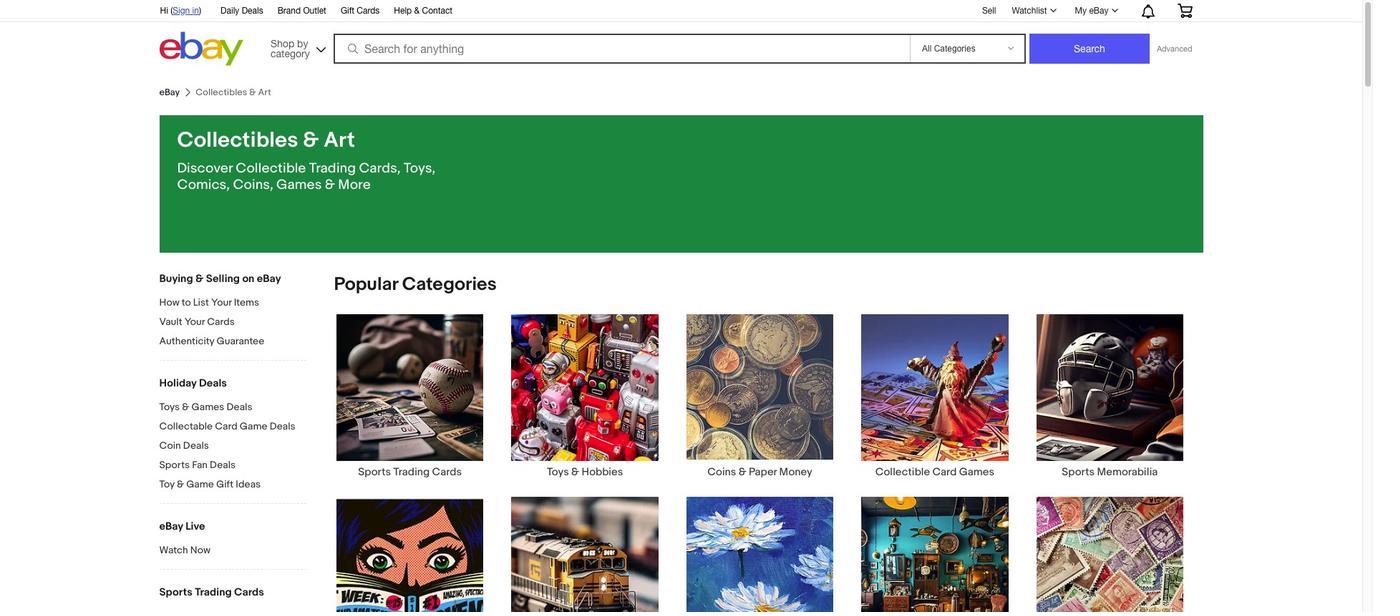 Task type: vqa. For each thing, say whether or not it's contained in the screenshot.
Shoulder in the COACH RED SOLID LEATHER SHOULDER HANDBAG NEW (OTHER)
no



Task type: locate. For each thing, give the bounding box(es) containing it.
& for contact
[[414, 6, 420, 16]]

deals up toys & games deals 'link'
[[199, 377, 227, 390]]

gift right outlet
[[341, 6, 355, 16]]

discover
[[177, 160, 233, 177]]

toy & game gift ideas link
[[159, 478, 306, 492]]

toys inside toys & games deals collectable card game deals coin deals sports fan deals toy & game gift ideas
[[159, 401, 180, 413]]

ebay
[[1090, 6, 1109, 16], [159, 87, 180, 98], [257, 272, 281, 286], [159, 520, 183, 534]]

card
[[215, 420, 238, 433], [933, 466, 957, 479]]

daily deals link
[[221, 4, 263, 19]]

toys inside list
[[547, 466, 569, 479]]

1 vertical spatial gift
[[216, 478, 234, 491]]

& for paper
[[739, 466, 747, 479]]

toys,
[[404, 160, 436, 177]]

cards inside how to list your items vault your cards authenticity guarantee
[[207, 316, 235, 328]]

& inside account navigation
[[414, 6, 420, 16]]

(
[[171, 6, 173, 16]]

toys for toys & games deals collectable card game deals coin deals sports fan deals toy & game gift ideas
[[159, 401, 180, 413]]

1 horizontal spatial trading
[[309, 160, 356, 177]]

category
[[271, 48, 310, 59]]

shop by category
[[271, 38, 310, 59]]

1 horizontal spatial gift
[[341, 6, 355, 16]]

games inside toys & games deals collectable card game deals coin deals sports fan deals toy & game gift ideas
[[192, 401, 224, 413]]

games for toys & games deals collectable card game deals coin deals sports fan deals toy & game gift ideas
[[192, 401, 224, 413]]

2 horizontal spatial trading
[[394, 466, 430, 479]]

my ebay link
[[1068, 2, 1125, 19]]

coins & paper money link
[[673, 314, 848, 479]]

& for games
[[182, 401, 189, 413]]

shop by category banner
[[152, 0, 1204, 69]]

list
[[317, 314, 1204, 612]]

2 vertical spatial trading
[[195, 586, 232, 600]]

1 vertical spatial trading
[[394, 466, 430, 479]]

now
[[190, 544, 211, 557]]

gift cards link
[[341, 4, 380, 19]]

0 vertical spatial collectible
[[236, 160, 306, 177]]

paper
[[749, 466, 777, 479]]

your down list
[[185, 316, 205, 328]]

gift
[[341, 6, 355, 16], [216, 478, 234, 491]]

1 horizontal spatial sports trading cards
[[358, 466, 462, 479]]

fan
[[192, 459, 208, 471]]

games inside "collectible card games" link
[[960, 466, 995, 479]]

list
[[193, 297, 209, 309]]

0 vertical spatial games
[[277, 177, 322, 193]]

1 horizontal spatial collectible
[[876, 466, 931, 479]]

gift cards
[[341, 6, 380, 16]]

2 horizontal spatial games
[[960, 466, 995, 479]]

brand outlet
[[278, 6, 327, 16]]

sell
[[983, 5, 997, 15]]

comics,
[[177, 177, 230, 193]]

0 horizontal spatial sports trading cards
[[159, 586, 264, 600]]

2 vertical spatial games
[[960, 466, 995, 479]]

deals down coin deals link
[[210, 459, 236, 471]]

& left the hobbies
[[572, 466, 580, 479]]

coins & paper money
[[708, 466, 813, 479]]

& right help
[[414, 6, 420, 16]]

sports trading cards inside list
[[358, 466, 462, 479]]

contact
[[422, 6, 453, 16]]

1 vertical spatial sports trading cards
[[159, 586, 264, 600]]

authenticity guarantee link
[[159, 335, 306, 349]]

sports inside toys & games deals collectable card game deals coin deals sports fan deals toy & game gift ideas
[[159, 459, 190, 471]]

live
[[186, 520, 205, 534]]

art
[[324, 128, 355, 153]]

money
[[780, 466, 813, 479]]

toys & games deals collectable card game deals coin deals sports fan deals toy & game gift ideas
[[159, 401, 296, 491]]

sports trading cards
[[358, 466, 462, 479], [159, 586, 264, 600]]

collectable
[[159, 420, 213, 433]]

vault your cards link
[[159, 316, 306, 329]]

0 horizontal spatial collectible
[[236, 160, 306, 177]]

&
[[414, 6, 420, 16], [303, 128, 319, 153], [325, 177, 335, 193], [196, 272, 204, 286], [182, 401, 189, 413], [572, 466, 580, 479], [739, 466, 747, 479], [177, 478, 184, 491]]

games for collectible card games
[[960, 466, 995, 479]]

0 horizontal spatial trading
[[195, 586, 232, 600]]

1 horizontal spatial toys
[[547, 466, 569, 479]]

toy
[[159, 478, 175, 491]]

collectible card games link
[[848, 314, 1023, 479]]

1 vertical spatial card
[[933, 466, 957, 479]]

0 horizontal spatial games
[[192, 401, 224, 413]]

none submit inside shop by category "banner"
[[1030, 34, 1150, 64]]

& right the toy
[[177, 478, 184, 491]]

1 vertical spatial your
[[185, 316, 205, 328]]

deals right daily
[[242, 6, 263, 16]]

0 vertical spatial gift
[[341, 6, 355, 16]]

toys for toys & hobbies
[[547, 466, 569, 479]]

toys & hobbies link
[[498, 314, 673, 479]]

0 vertical spatial your
[[211, 297, 232, 309]]

your right list
[[211, 297, 232, 309]]

sports fan deals link
[[159, 459, 306, 473]]

0 horizontal spatial gift
[[216, 478, 234, 491]]

trading inside collectibles & art discover collectible trading cards, toys, comics, coins, games & more
[[309, 160, 356, 177]]

collectible
[[236, 160, 306, 177], [876, 466, 931, 479]]

games
[[277, 177, 322, 193], [192, 401, 224, 413], [960, 466, 995, 479]]

sell link
[[976, 5, 1003, 15]]

0 horizontal spatial card
[[215, 420, 238, 433]]

how to list your items vault your cards authenticity guarantee
[[159, 297, 265, 347]]

1 vertical spatial games
[[192, 401, 224, 413]]

gift down 'sports fan deals' link
[[216, 478, 234, 491]]

1 vertical spatial collectible
[[876, 466, 931, 479]]

in
[[192, 6, 199, 16]]

0 vertical spatial trading
[[309, 160, 356, 177]]

None submit
[[1030, 34, 1150, 64]]

0 vertical spatial sports trading cards
[[358, 466, 462, 479]]

list containing sports trading cards
[[317, 314, 1204, 612]]

gift inside account navigation
[[341, 6, 355, 16]]

gift inside toys & games deals collectable card game deals coin deals sports fan deals toy & game gift ideas
[[216, 478, 234, 491]]

0 vertical spatial toys
[[159, 401, 180, 413]]

& left paper
[[739, 466, 747, 479]]

categories
[[402, 274, 497, 296]]

holiday deals
[[159, 377, 227, 390]]

1 vertical spatial toys
[[547, 466, 569, 479]]

popular
[[334, 274, 398, 296]]

games inside collectibles & art discover collectible trading cards, toys, comics, coins, games & more
[[277, 177, 322, 193]]

1 vertical spatial game
[[186, 478, 214, 491]]

deals inside daily deals link
[[242, 6, 263, 16]]

1 horizontal spatial games
[[277, 177, 322, 193]]

buying & selling on ebay
[[159, 272, 281, 286]]

game down toys & games deals 'link'
[[240, 420, 268, 433]]

deals
[[242, 6, 263, 16], [199, 377, 227, 390], [227, 401, 252, 413], [270, 420, 296, 433], [183, 440, 209, 452], [210, 459, 236, 471]]

& up collectable
[[182, 401, 189, 413]]

1 horizontal spatial card
[[933, 466, 957, 479]]

deals up fan
[[183, 440, 209, 452]]

& for art
[[303, 128, 319, 153]]

game down fan
[[186, 478, 214, 491]]

0 vertical spatial card
[[215, 420, 238, 433]]

0 horizontal spatial toys
[[159, 401, 180, 413]]

cards
[[357, 6, 380, 16], [207, 316, 235, 328], [432, 466, 462, 479], [234, 586, 264, 600]]

ideas
[[236, 478, 261, 491]]

toys
[[159, 401, 180, 413], [547, 466, 569, 479]]

sports
[[159, 459, 190, 471], [358, 466, 391, 479], [1062, 466, 1095, 479], [159, 586, 193, 600]]

help & contact link
[[394, 4, 453, 19]]

toys down holiday
[[159, 401, 180, 413]]

& right 'buying'
[[196, 272, 204, 286]]

game
[[240, 420, 268, 433], [186, 478, 214, 491]]

brand
[[278, 6, 301, 16]]

watch now link
[[159, 544, 306, 558]]

1 horizontal spatial game
[[240, 420, 268, 433]]

to
[[182, 297, 191, 309]]

collectible card games
[[876, 466, 995, 479]]

& left the "art"
[[303, 128, 319, 153]]

vault
[[159, 316, 182, 328]]

0 vertical spatial game
[[240, 420, 268, 433]]

toys left the hobbies
[[547, 466, 569, 479]]



Task type: describe. For each thing, give the bounding box(es) containing it.
collectable card game deals link
[[159, 420, 306, 434]]

sign
[[173, 6, 190, 16]]

sports trading cards link
[[323, 314, 498, 479]]

toys & hobbies
[[547, 466, 623, 479]]

memorabilia
[[1098, 466, 1158, 479]]

how
[[159, 297, 180, 309]]

items
[[234, 297, 259, 309]]

holiday
[[159, 377, 197, 390]]

coins,
[[233, 177, 273, 193]]

authenticity
[[159, 335, 214, 347]]

my ebay
[[1076, 6, 1109, 16]]

my
[[1076, 6, 1087, 16]]

& left more
[[325, 177, 335, 193]]

sports memorabilia link
[[1023, 314, 1198, 479]]

sign in link
[[173, 6, 199, 16]]

buying
[[159, 272, 193, 286]]

trading inside sports trading cards link
[[394, 466, 430, 479]]

cards inside list
[[432, 466, 462, 479]]

coin deals link
[[159, 440, 306, 453]]

cards,
[[359, 160, 401, 177]]

help & contact
[[394, 6, 453, 16]]

)
[[199, 6, 201, 16]]

more
[[338, 177, 371, 193]]

your shopping cart image
[[1177, 4, 1194, 18]]

how to list your items link
[[159, 297, 306, 310]]

collectible inside collectibles & art discover collectible trading cards, toys, comics, coins, games & more
[[236, 160, 306, 177]]

collectibles & art main content
[[148, 81, 1215, 612]]

coin
[[159, 440, 181, 452]]

shop by category button
[[264, 32, 329, 63]]

daily
[[221, 6, 239, 16]]

coins
[[708, 466, 737, 479]]

list inside collectibles & art main content
[[317, 314, 1204, 612]]

watch
[[159, 544, 188, 557]]

1 horizontal spatial your
[[211, 297, 232, 309]]

collectibles & art discover collectible trading cards, toys, comics, coins, games & more
[[177, 128, 436, 193]]

selling
[[206, 272, 240, 286]]

0 horizontal spatial your
[[185, 316, 205, 328]]

collectible inside list
[[876, 466, 931, 479]]

on
[[242, 272, 255, 286]]

guarantee
[[217, 335, 265, 347]]

& for hobbies
[[572, 466, 580, 479]]

deals up the collectable card game deals link
[[227, 401, 252, 413]]

advanced link
[[1150, 34, 1200, 63]]

cards inside account navigation
[[357, 6, 380, 16]]

watchlist
[[1012, 6, 1048, 16]]

ebay live
[[159, 520, 205, 534]]

card inside list
[[933, 466, 957, 479]]

sports memorabilia
[[1062, 466, 1158, 479]]

ebay link
[[159, 87, 180, 98]]

Search for anything text field
[[336, 35, 908, 62]]

account navigation
[[152, 0, 1204, 22]]

hi ( sign in )
[[160, 6, 201, 16]]

watchlist link
[[1005, 2, 1063, 19]]

daily deals
[[221, 6, 263, 16]]

collectibles
[[177, 128, 298, 153]]

deals down toys & games deals 'link'
[[270, 420, 296, 433]]

shop
[[271, 38, 295, 49]]

outlet
[[303, 6, 327, 16]]

& for selling
[[196, 272, 204, 286]]

popular categories
[[334, 274, 497, 296]]

help
[[394, 6, 412, 16]]

hobbies
[[582, 466, 623, 479]]

toys & games deals link
[[159, 401, 306, 415]]

advanced
[[1158, 44, 1193, 53]]

card inside toys & games deals collectable card game deals coin deals sports fan deals toy & game gift ideas
[[215, 420, 238, 433]]

hi
[[160, 6, 168, 16]]

0 horizontal spatial game
[[186, 478, 214, 491]]

by
[[297, 38, 308, 49]]

watch now
[[159, 544, 211, 557]]

brand outlet link
[[278, 4, 327, 19]]

ebay inside account navigation
[[1090, 6, 1109, 16]]



